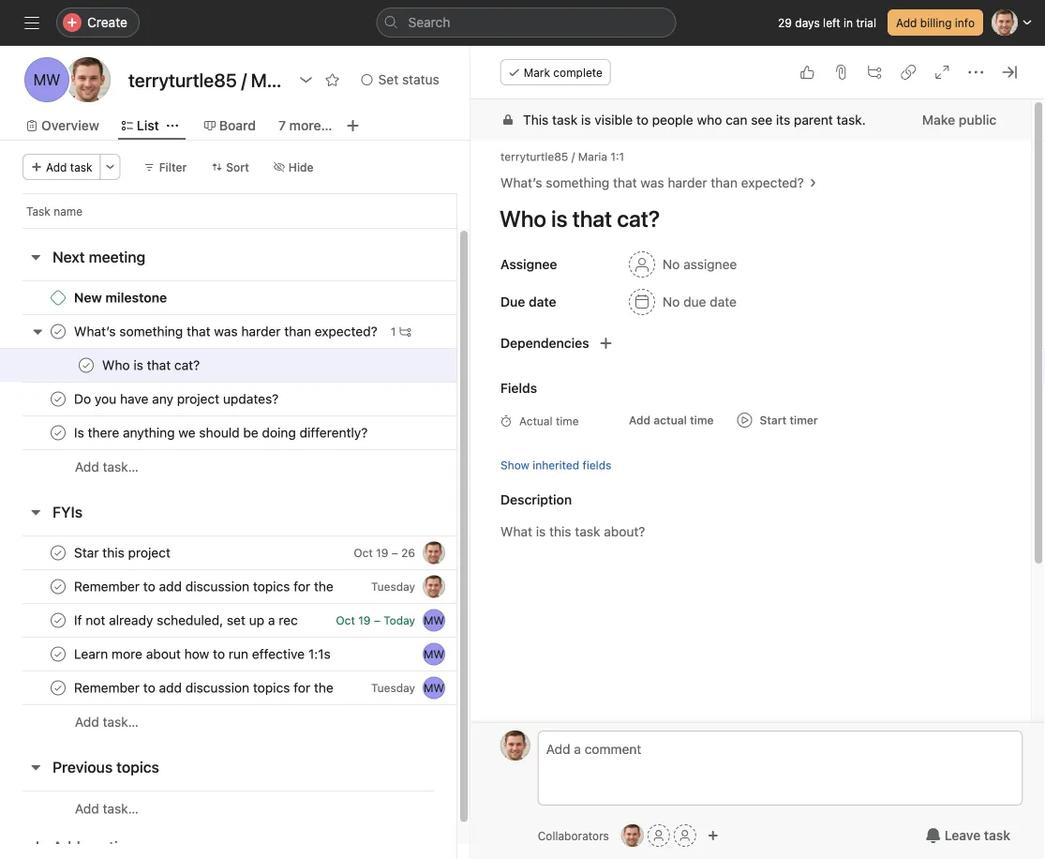 Task type: vqa. For each thing, say whether or not it's contained in the screenshot.
29 days left in trial
yes



Task type: describe. For each thing, give the bounding box(es) containing it.
1:1
[[611, 150, 625, 163]]

can
[[726, 112, 748, 128]]

close details image
[[1003, 65, 1018, 80]]

sort button
[[203, 154, 258, 180]]

add to starred image
[[325, 72, 340, 87]]

this task is visible to people who can see its parent task.
[[523, 112, 866, 128]]

start timer
[[760, 414, 818, 427]]

mark complete button
[[501, 59, 612, 85]]

29 days left in trial
[[779, 16, 877, 29]]

add left billing
[[897, 16, 918, 29]]

what's something that was harder than expected? cell
[[0, 314, 458, 349]]

completed image for if not already scheduled, set up a recurring 1:1 meeting in your calendar text box
[[47, 609, 69, 632]]

0 likes. click to like this task image
[[800, 65, 815, 80]]

If not already scheduled, set up a recurring 1:1 meeting in your calendar text field
[[70, 611, 299, 630]]

search
[[409, 15, 451, 30]]

no assignee
[[663, 257, 737, 272]]

add down 'previous'
[[75, 801, 99, 817]]

timer
[[790, 414, 818, 427]]

task for this
[[552, 112, 578, 128]]

3 add task… button from the top
[[75, 799, 139, 819]]

3 add task… from the top
[[75, 801, 139, 817]]

task.
[[837, 112, 866, 128]]

description
[[501, 492, 572, 507]]

mw button for remember to add discussion topics for the next meeting text box
[[423, 677, 446, 699]]

tuesday for tt
[[371, 580, 416, 593]]

add subtask image
[[868, 65, 883, 80]]

oct 19 – today
[[336, 614, 416, 627]]

public
[[959, 112, 997, 128]]

board
[[219, 118, 256, 133]]

task name
[[26, 204, 83, 218]]

2 remember to add discussion topics for the next meeting cell from the top
[[0, 671, 458, 705]]

is
[[581, 112, 591, 128]]

19 for – 26
[[376, 546, 389, 560]]

completed image for remember to add discussion topics for the next meeting text field
[[47, 575, 69, 598]]

who is that cat? cell
[[0, 348, 458, 383]]

collapse task list for this section image for previous topics
[[28, 760, 43, 775]]

task name row
[[0, 193, 526, 228]]

Task Name text field
[[488, 197, 1009, 240]]

harder
[[668, 175, 708, 190]]

make public button
[[910, 103, 1009, 137]]

create button
[[56, 8, 140, 38]]

fields
[[583, 459, 612, 472]]

collaborators
[[538, 829, 610, 842]]

do you have any project updates? cell
[[0, 382, 458, 416]]

expected?
[[741, 175, 804, 190]]

mw inside the learn more about how to run effective 1:1s cell
[[424, 648, 445, 661]]

completed image for completed option inside the star this project cell
[[47, 542, 69, 564]]

fields
[[501, 380, 537, 396]]

Completed milestone checkbox
[[51, 290, 66, 305]]

add subtasks image
[[567, 721, 582, 736]]

add or remove collaborators image
[[708, 830, 719, 841]]

list
[[137, 118, 159, 133]]

visible
[[595, 112, 633, 128]]

filter button
[[136, 154, 195, 180]]

what's something that was harder than expected? link
[[501, 173, 804, 193]]

7 more…
[[279, 118, 332, 133]]

sort
[[226, 160, 249, 174]]

collapse task list for this section image for fyis
[[28, 505, 43, 520]]

copy task link image
[[901, 65, 916, 80]]

more…
[[290, 118, 332, 133]]

Remember to add discussion topics for the next meeting text field
[[70, 679, 334, 697]]

maria
[[578, 150, 608, 163]]

leave task
[[945, 828, 1011, 843]]

terryturtle85
[[501, 150, 569, 163]]

previous topics
[[53, 758, 159, 776]]

trial
[[857, 16, 877, 29]]

completed milestone image
[[51, 290, 66, 305]]

more actions image
[[105, 161, 116, 173]]

oct for oct 19 – 26
[[354, 546, 373, 560]]

task… for fyis
[[103, 714, 139, 730]]

no due date
[[663, 294, 737, 310]]

board link
[[204, 115, 256, 136]]

leave task button
[[914, 819, 1023, 853]]

oct for oct 19 – today
[[336, 614, 355, 627]]

full screen image
[[935, 65, 950, 80]]

in
[[844, 16, 854, 29]]

start timer button
[[730, 407, 826, 433]]

completed checkbox for do you have any project updates? text field
[[47, 388, 69, 410]]

add actual time
[[629, 414, 714, 427]]

who
[[697, 112, 722, 128]]

7 more… button
[[279, 115, 332, 136]]

show inherited fields button
[[501, 457, 612, 474]]

next meeting button
[[53, 240, 146, 274]]

no assignee button
[[621, 248, 746, 281]]

Remember to add discussion topics for the next meeting text field
[[70, 577, 334, 596]]

what's
[[501, 175, 542, 190]]

1 button
[[387, 322, 415, 341]]

add task… row for fyis
[[0, 704, 526, 739]]

header fyis tree grid
[[0, 536, 526, 739]]

topics
[[117, 758, 159, 776]]

previous
[[53, 758, 113, 776]]

previous topics button
[[53, 750, 159, 784]]

actual
[[654, 414, 687, 427]]

19 for – today
[[359, 614, 371, 627]]

add task… button for next meeting
[[75, 457, 139, 477]]

add task… button for fyis
[[75, 712, 139, 733]]

add inside header next meeting "tree grid"
[[75, 459, 99, 475]]

status
[[402, 72, 440, 87]]

if not already scheduled, set up a recurring 1:1 meeting in your calendar cell
[[0, 603, 458, 638]]

set status
[[379, 72, 440, 87]]

task for add
[[70, 160, 93, 174]]

tab actions image
[[167, 120, 178, 131]]

task… for next meeting
[[103, 459, 139, 475]]

its
[[776, 112, 791, 128]]

set status button
[[353, 67, 448, 93]]

add dependencies image
[[599, 336, 614, 351]]

add inside dropdown button
[[629, 414, 651, 427]]

completed checkbox for learn more about how to run effective 1:1s 'text field'
[[47, 643, 69, 666]]

who is that cat? dialog
[[471, 46, 1046, 859]]

completed image for do you have any project updates? text field
[[47, 388, 69, 410]]

Is there anything we should be doing differently? text field
[[70, 424, 374, 442]]

new milestone cell
[[0, 280, 458, 315]]

mark
[[524, 66, 551, 79]]

no due date button
[[621, 285, 745, 319]]

add billing info
[[897, 16, 976, 29]]

add tab image
[[346, 118, 361, 133]]

star this project cell
[[0, 536, 458, 570]]

0 horizontal spatial time
[[556, 415, 579, 428]]

list link
[[122, 115, 159, 136]]

New milestone text field
[[70, 288, 173, 307]]

create
[[87, 15, 128, 30]]

add down overview link
[[46, 160, 67, 174]]



Task type: locate. For each thing, give the bounding box(es) containing it.
people
[[652, 112, 694, 128]]

26
[[402, 546, 416, 560]]

main content
[[471, 99, 1032, 859]]

to
[[637, 112, 649, 128]]

0 vertical spatial add task… row
[[0, 449, 526, 484]]

add task… row for next meeting
[[0, 449, 526, 484]]

7
[[279, 118, 286, 133]]

collapse task list for this section image left fyis
[[28, 505, 43, 520]]

collapse task list for this section image left 'previous'
[[28, 760, 43, 775]]

0 vertical spatial tuesday
[[371, 580, 416, 593]]

0 horizontal spatial task
[[70, 160, 93, 174]]

0 vertical spatial mw button
[[423, 609, 446, 632]]

0 horizontal spatial 19
[[359, 614, 371, 627]]

filter
[[159, 160, 187, 174]]

time right the actual
[[690, 414, 714, 427]]

add task button
[[23, 154, 101, 180]]

today
[[384, 614, 416, 627]]

2 add task… from the top
[[75, 714, 139, 730]]

completed image for completed checkbox within what's something that was harder than expected? cell
[[47, 320, 69, 343]]

1 vertical spatial task
[[70, 160, 93, 174]]

Completed checkbox
[[75, 354, 98, 377], [47, 388, 69, 410], [47, 422, 69, 444], [47, 542, 69, 564], [47, 643, 69, 666]]

3 add task… row from the top
[[0, 791, 526, 826]]

0 vertical spatial add task…
[[75, 459, 139, 475]]

search button
[[377, 8, 677, 38]]

info
[[956, 16, 976, 29]]

completed image left who is that cat? text box
[[75, 354, 98, 377]]

1 vertical spatial add task… row
[[0, 704, 526, 739]]

1 vertical spatial task…
[[103, 714, 139, 730]]

2 horizontal spatial task
[[985, 828, 1011, 843]]

remember to add discussion topics for the next meeting cell down learn more about how to run effective 1:1s 'text field'
[[0, 671, 458, 705]]

2 vertical spatial task…
[[103, 801, 139, 817]]

task inside 'button'
[[985, 828, 1011, 843]]

Completed checkbox
[[47, 320, 69, 343], [47, 575, 69, 598], [47, 609, 69, 632], [47, 677, 69, 699]]

collapse task list for this section image left "next"
[[28, 250, 43, 265]]

task
[[26, 204, 50, 218]]

add task
[[46, 160, 93, 174]]

task right leave
[[985, 828, 1011, 843]]

1 horizontal spatial time
[[690, 414, 714, 427]]

3 completed image from the top
[[47, 609, 69, 632]]

–
[[392, 546, 398, 560], [374, 614, 381, 627]]

tuesday down today
[[371, 681, 416, 695]]

mw button inside "if not already scheduled, set up a recurring 1:1 meeting in your calendar" cell
[[423, 609, 446, 632]]

learn more about how to run effective 1:1s cell
[[0, 637, 458, 672]]

meeting
[[89, 248, 146, 266]]

oct 19 – 26
[[354, 546, 416, 560]]

1 horizontal spatial task
[[552, 112, 578, 128]]

1 vertical spatial add task…
[[75, 714, 139, 730]]

expand sidebar image
[[24, 15, 39, 30]]

0 vertical spatial remember to add discussion topics for the next meeting cell
[[0, 569, 458, 604]]

add inside the header fyis tree grid
[[75, 714, 99, 730]]

1 task… from the top
[[103, 459, 139, 475]]

3 collapse task list for this section image from the top
[[28, 760, 43, 775]]

complete
[[554, 66, 603, 79]]

task for leave
[[985, 828, 1011, 843]]

1 vertical spatial add task… button
[[75, 712, 139, 733]]

attachments: add a file to this task, who is that cat? image
[[834, 65, 849, 80]]

collapse subtask list for the task what's something that was harder than expected? image
[[30, 324, 45, 339]]

1 collapse task list for this section image from the top
[[28, 250, 43, 265]]

completed checkbox inside the "is there anything we should be doing differently?" cell
[[47, 422, 69, 444]]

– inside "if not already scheduled, set up a recurring 1:1 meeting in your calendar" cell
[[374, 614, 381, 627]]

completed image inside the remember to add discussion topics for the next meeting 'cell'
[[47, 575, 69, 598]]

0 vertical spatial add task… button
[[75, 457, 139, 477]]

1
[[391, 325, 396, 338]]

0 vertical spatial task…
[[103, 459, 139, 475]]

task… up star this project text field
[[103, 459, 139, 475]]

– left today
[[374, 614, 381, 627]]

completed image up fyis
[[47, 422, 69, 444]]

mark complete
[[524, 66, 603, 79]]

1 add task… button from the top
[[75, 457, 139, 477]]

name
[[54, 204, 83, 218]]

0 vertical spatial 19
[[376, 546, 389, 560]]

1 vertical spatial oct
[[336, 614, 355, 627]]

completed image for remember to add discussion topics for the next meeting text box completed checkbox
[[47, 677, 69, 699]]

/
[[572, 150, 575, 163]]

show options image
[[299, 72, 314, 87]]

was
[[641, 175, 664, 190]]

completed image inside what's something that was harder than expected? cell
[[47, 320, 69, 343]]

date
[[710, 294, 737, 310]]

task left is
[[552, 112, 578, 128]]

completed image for completed option within the who is that cat? 'cell'
[[75, 354, 98, 377]]

overview
[[41, 118, 99, 133]]

What's something that was harder than expected? text field
[[70, 322, 383, 341]]

subtasks
[[501, 721, 558, 736]]

mw
[[33, 71, 60, 89], [424, 614, 445, 627], [424, 648, 445, 661], [424, 681, 445, 695]]

due date
[[501, 294, 557, 310]]

no for no assignee
[[663, 257, 680, 272]]

completed image inside do you have any project updates? cell
[[47, 388, 69, 410]]

row
[[23, 227, 457, 229], [0, 280, 526, 315], [0, 348, 526, 383], [0, 382, 526, 416], [0, 416, 526, 450], [0, 536, 526, 570], [0, 569, 526, 604], [0, 603, 526, 638], [0, 671, 526, 705]]

task… up previous topics
[[103, 714, 139, 730]]

actual time
[[519, 415, 579, 428]]

1 vertical spatial no
[[663, 294, 680, 310]]

task… inside header next meeting "tree grid"
[[103, 459, 139, 475]]

1 completed image from the top
[[47, 388, 69, 410]]

leave
[[945, 828, 981, 843]]

29
[[779, 16, 793, 29]]

completed image inside star this project cell
[[47, 542, 69, 564]]

0 vertical spatial collapse task list for this section image
[[28, 250, 43, 265]]

completed image
[[47, 320, 69, 343], [75, 354, 98, 377], [47, 422, 69, 444], [47, 542, 69, 564], [47, 677, 69, 699]]

tt inside button
[[427, 546, 441, 560]]

task left more actions icon
[[70, 160, 93, 174]]

2 completed checkbox from the top
[[47, 575, 69, 598]]

more actions for this task image
[[969, 65, 984, 80]]

None text field
[[124, 63, 290, 97]]

add up 'previous'
[[75, 714, 99, 730]]

2 add task… row from the top
[[0, 704, 526, 739]]

completed checkbox for is there anything we should be doing differently? text box
[[47, 422, 69, 444]]

2 collapse task list for this section image from the top
[[28, 505, 43, 520]]

fyis
[[53, 503, 83, 521]]

time
[[690, 414, 714, 427], [556, 415, 579, 428]]

completed image for completed option within the "is there anything we should be doing differently?" cell
[[47, 422, 69, 444]]

next meeting
[[53, 248, 146, 266]]

2 no from the top
[[663, 294, 680, 310]]

fields button
[[471, 375, 537, 401]]

mw button for if not already scheduled, set up a recurring 1:1 meeting in your calendar text box
[[423, 609, 446, 632]]

completed checkbox inside the learn more about how to run effective 1:1s cell
[[47, 643, 69, 666]]

make
[[923, 112, 956, 128]]

2 vertical spatial add task…
[[75, 801, 139, 817]]

dependencies
[[501, 335, 589, 351]]

4 completed checkbox from the top
[[47, 677, 69, 699]]

add task… up previous topics button
[[75, 714, 139, 730]]

0 vertical spatial task
[[552, 112, 578, 128]]

something
[[546, 175, 610, 190]]

task… down previous topics button
[[103, 801, 139, 817]]

remember to add discussion topics for the next meeting cell
[[0, 569, 458, 604], [0, 671, 458, 705]]

add billing info button
[[888, 9, 984, 36]]

oct inside "if not already scheduled, set up a recurring 1:1 meeting in your calendar" cell
[[336, 614, 355, 627]]

0 vertical spatial oct
[[354, 546, 373, 560]]

no inside dropdown button
[[663, 257, 680, 272]]

add left the actual
[[629, 414, 651, 427]]

inherited
[[533, 459, 580, 472]]

that
[[613, 175, 637, 190]]

tuesday up today
[[371, 580, 416, 593]]

main content containing this task is visible to people who can see its parent task.
[[471, 99, 1032, 859]]

task inside button
[[70, 160, 93, 174]]

tuesday for mw
[[371, 681, 416, 695]]

is there anything we should be doing differently? cell
[[0, 416, 458, 450]]

completed checkbox for remember to add discussion topics for the next meeting text box
[[47, 677, 69, 699]]

overview link
[[26, 115, 99, 136]]

completed image down fyis
[[47, 542, 69, 564]]

add up fyis
[[75, 459, 99, 475]]

1 no from the top
[[663, 257, 680, 272]]

1 mw button from the top
[[423, 609, 446, 632]]

1 vertical spatial tuesday
[[371, 681, 416, 695]]

tt button
[[423, 542, 446, 564], [423, 575, 446, 598], [501, 731, 531, 761], [622, 825, 644, 847]]

what's something that was harder than expected?
[[501, 175, 804, 190]]

no for no due date
[[663, 294, 680, 310]]

add task… button up previous topics button
[[75, 712, 139, 733]]

1 add task… row from the top
[[0, 449, 526, 484]]

start
[[760, 414, 787, 427]]

completed checkbox for remember to add discussion topics for the next meeting text field
[[47, 575, 69, 598]]

– for 26
[[392, 546, 398, 560]]

completed checkbox inside what's something that was harder than expected? cell
[[47, 320, 69, 343]]

2 tuesday from the top
[[371, 681, 416, 695]]

left
[[824, 16, 841, 29]]

task inside main content
[[552, 112, 578, 128]]

no left due
[[663, 294, 680, 310]]

add task… button up fyis
[[75, 457, 139, 477]]

task…
[[103, 459, 139, 475], [103, 714, 139, 730], [103, 801, 139, 817]]

1 remember to add discussion topics for the next meeting cell from the top
[[0, 569, 458, 604]]

1 vertical spatial mw button
[[423, 643, 446, 666]]

Star this project text field
[[70, 544, 176, 562]]

actual
[[519, 415, 553, 428]]

1 horizontal spatial –
[[392, 546, 398, 560]]

time right actual
[[556, 415, 579, 428]]

add task… for fyis
[[75, 714, 139, 730]]

2 task… from the top
[[103, 714, 139, 730]]

add task… button down previous topics button
[[75, 799, 139, 819]]

2 add task… button from the top
[[75, 712, 139, 733]]

3 task… from the top
[[103, 801, 139, 817]]

0 vertical spatial –
[[392, 546, 398, 560]]

oct inside star this project cell
[[354, 546, 373, 560]]

2 vertical spatial collapse task list for this section image
[[28, 760, 43, 775]]

mw button
[[423, 609, 446, 632], [423, 643, 446, 666], [423, 677, 446, 699]]

assignee
[[684, 257, 737, 272]]

add task… up fyis
[[75, 459, 139, 475]]

completed checkbox for if not already scheduled, set up a recurring 1:1 meeting in your calendar text box
[[47, 609, 69, 632]]

mw row
[[0, 637, 526, 672]]

completed checkbox inside who is that cat? 'cell'
[[75, 354, 98, 377]]

add task… row
[[0, 449, 526, 484], [0, 704, 526, 739], [0, 791, 526, 826]]

19 inside star this project cell
[[376, 546, 389, 560]]

see
[[751, 112, 773, 128]]

2 vertical spatial add task… row
[[0, 791, 526, 826]]

make public
[[923, 112, 997, 128]]

remember to add discussion topics for the next meeting cell up if not already scheduled, set up a recurring 1:1 meeting in your calendar text box
[[0, 569, 458, 604]]

0 horizontal spatial –
[[374, 614, 381, 627]]

no left the assignee
[[663, 257, 680, 272]]

19 inside "if not already scheduled, set up a recurring 1:1 meeting in your calendar" cell
[[359, 614, 371, 627]]

19
[[376, 546, 389, 560], [359, 614, 371, 627]]

show
[[501, 459, 530, 472]]

1 row
[[0, 314, 526, 349]]

completed checkbox inside star this project cell
[[47, 542, 69, 564]]

completed image right collapse subtask list for the task what's something that was harder than expected? image
[[47, 320, 69, 343]]

2 completed image from the top
[[47, 575, 69, 598]]

collapse task list for this section image
[[28, 250, 43, 265], [28, 505, 43, 520], [28, 760, 43, 775]]

task… inside the header fyis tree grid
[[103, 714, 139, 730]]

time inside dropdown button
[[690, 414, 714, 427]]

show inherited fields
[[501, 459, 612, 472]]

add task… inside the header fyis tree grid
[[75, 714, 139, 730]]

19 left today
[[359, 614, 371, 627]]

collapse task list for this section image for next meeting
[[28, 250, 43, 265]]

fyis button
[[53, 495, 83, 529]]

Do you have any project updates? text field
[[70, 390, 285, 409]]

add task… inside header next meeting "tree grid"
[[75, 459, 139, 475]]

1 vertical spatial remember to add discussion topics for the next meeting cell
[[0, 671, 458, 705]]

next
[[53, 248, 85, 266]]

than
[[711, 175, 738, 190]]

– left 26
[[392, 546, 398, 560]]

header next meeting tree grid
[[0, 280, 526, 484]]

completed image inside the "is there anything we should be doing differently?" cell
[[47, 422, 69, 444]]

2 vertical spatial mw button
[[423, 677, 446, 699]]

1 completed checkbox from the top
[[47, 320, 69, 343]]

parent
[[794, 112, 833, 128]]

Who is that cat? text field
[[98, 356, 206, 375]]

terryturtle85 / maria 1:1
[[501, 150, 625, 163]]

terryturtle85 / maria 1:1 link
[[501, 150, 625, 163]]

no inside dropdown button
[[663, 294, 680, 310]]

0 vertical spatial no
[[663, 257, 680, 272]]

tt
[[79, 71, 97, 89], [427, 546, 441, 560], [427, 580, 441, 593], [509, 739, 523, 752], [626, 829, 640, 842]]

completed image
[[47, 388, 69, 410], [47, 575, 69, 598], [47, 609, 69, 632], [47, 643, 69, 666]]

1 vertical spatial 19
[[359, 614, 371, 627]]

mw button inside the learn more about how to run effective 1:1s cell
[[423, 643, 446, 666]]

assignee
[[501, 257, 557, 272]]

billing
[[921, 16, 953, 29]]

4 completed image from the top
[[47, 643, 69, 666]]

19 left 26
[[376, 546, 389, 560]]

– for today
[[374, 614, 381, 627]]

add task… for next meeting
[[75, 459, 139, 475]]

search list box
[[377, 8, 677, 38]]

tuesday
[[371, 580, 416, 593], [371, 681, 416, 695]]

1 tuesday from the top
[[371, 580, 416, 593]]

Learn more about how to run effective 1:1s text field
[[70, 645, 337, 664]]

– inside star this project cell
[[392, 546, 398, 560]]

completed image inside who is that cat? 'cell'
[[75, 354, 98, 377]]

2 vertical spatial add task… button
[[75, 799, 139, 819]]

main content inside who is that cat? dialog
[[471, 99, 1032, 859]]

task
[[552, 112, 578, 128], [70, 160, 93, 174], [985, 828, 1011, 843]]

add task… down previous topics button
[[75, 801, 139, 817]]

completed image inside the learn more about how to run effective 1:1s cell
[[47, 643, 69, 666]]

oct left today
[[336, 614, 355, 627]]

hide
[[289, 160, 314, 174]]

3 mw button from the top
[[423, 677, 446, 699]]

completed image inside the remember to add discussion topics for the next meeting 'cell'
[[47, 677, 69, 699]]

1 vertical spatial –
[[374, 614, 381, 627]]

add task… button inside the header fyis tree grid
[[75, 712, 139, 733]]

oct left 26
[[354, 546, 373, 560]]

completed image for learn more about how to run effective 1:1s 'text field'
[[47, 643, 69, 666]]

this
[[523, 112, 549, 128]]

completed checkbox inside do you have any project updates? cell
[[47, 388, 69, 410]]

completed checkbox inside "if not already scheduled, set up a recurring 1:1 meeting in your calendar" cell
[[47, 609, 69, 632]]

1 add task… from the top
[[75, 459, 139, 475]]

2 mw button from the top
[[423, 643, 446, 666]]

mw inside "if not already scheduled, set up a recurring 1:1 meeting in your calendar" cell
[[424, 614, 445, 627]]

completed checkbox for star this project text field
[[47, 542, 69, 564]]

tt button inside star this project cell
[[423, 542, 446, 564]]

add actual time button
[[621, 407, 723, 433]]

1 vertical spatial collapse task list for this section image
[[28, 505, 43, 520]]

completed image up 'previous'
[[47, 677, 69, 699]]

completed image inside "if not already scheduled, set up a recurring 1:1 meeting in your calendar" cell
[[47, 609, 69, 632]]

hide button
[[265, 154, 322, 180]]

3 completed checkbox from the top
[[47, 609, 69, 632]]

2 vertical spatial task
[[985, 828, 1011, 843]]

1 horizontal spatial 19
[[376, 546, 389, 560]]



